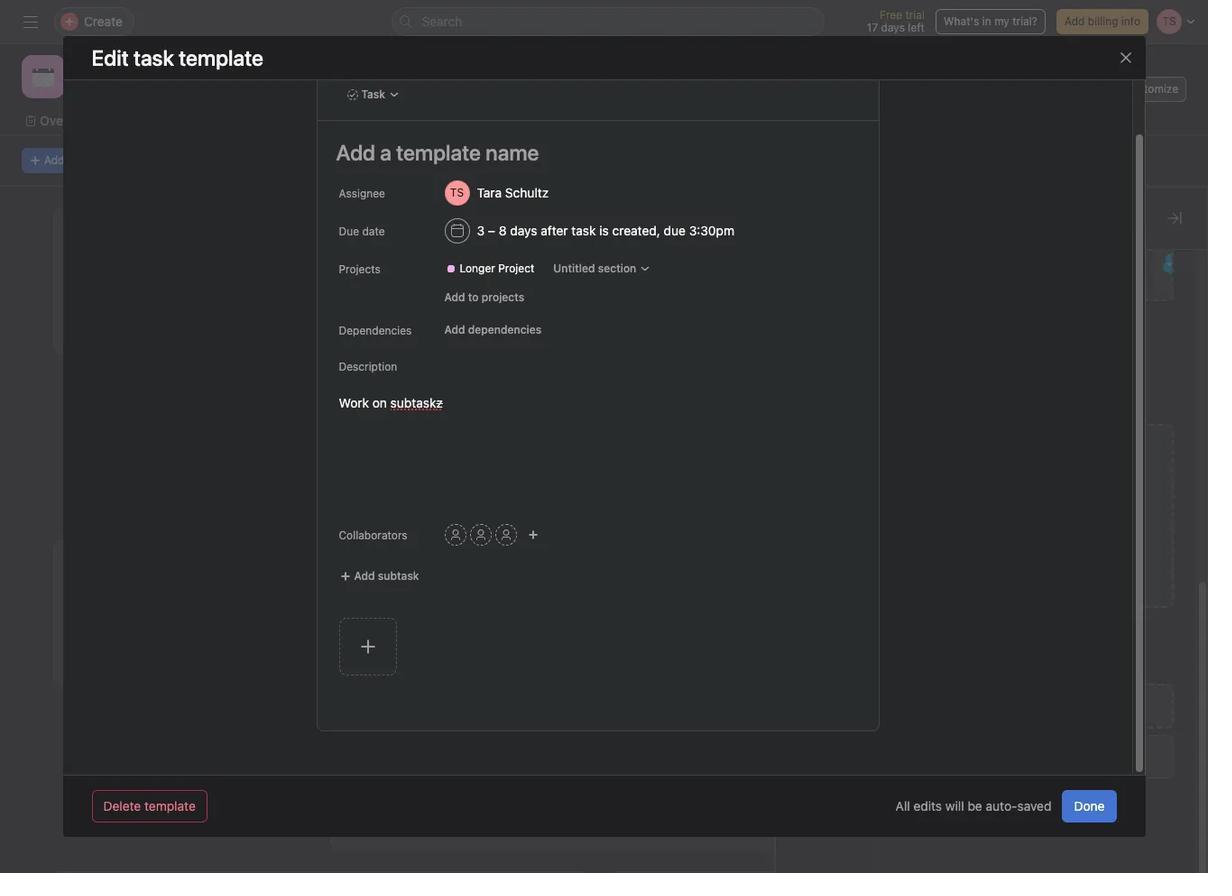 Task type: vqa. For each thing, say whether or not it's contained in the screenshot.
list item
no



Task type: locate. For each thing, give the bounding box(es) containing it.
None text field
[[76, 60, 203, 93]]

overview
[[40, 113, 95, 128]]

add or remove collaborators image
[[527, 530, 538, 540]]

add for add billing info
[[1065, 14, 1085, 28]]

add to starred image
[[238, 69, 252, 84]]

1 horizontal spatial in
[[982, 14, 991, 28]]

days
[[881, 21, 905, 34], [510, 223, 537, 238]]

add left billing
[[1065, 14, 1085, 28]]

add for add chart
[[44, 153, 64, 167]]

collaborators
[[338, 529, 407, 542]]

work on subtask z
[[338, 395, 442, 411]]

chart
[[68, 153, 94, 167]]

1 horizontal spatial calendar link
[[515, 111, 583, 131]]

calendar up "template name" text box
[[529, 113, 583, 128]]

dependencies
[[468, 323, 541, 337]]

tasks not in a section
[[574, 703, 662, 790]]

messages link
[[727, 111, 802, 131]]

0 vertical spatial in
[[982, 14, 991, 28]]

add subtask
[[354, 569, 419, 583]]

what's
[[944, 14, 979, 28]]

delete
[[103, 798, 141, 814]]

form
[[1009, 379, 1036, 394]]

left
[[908, 21, 925, 34]]

tasks.
[[899, 399, 934, 414]]

automatically
[[899, 379, 978, 394]]

1 horizontal spatial calendar
[[529, 113, 583, 128]]

template
[[144, 798, 196, 814]]

overview link
[[25, 111, 95, 131]]

subtask down the collaborators in the left of the page
[[377, 569, 419, 583]]

what's in my trial?
[[944, 14, 1037, 28]]

edit
[[92, 45, 129, 70]]

by
[[448, 221, 462, 236]]

add down the collaborators in the left of the page
[[354, 569, 374, 583]]

subtask right on
[[390, 395, 436, 411]]

tasks
[[574, 760, 604, 790]]

task
[[571, 223, 595, 238]]

calendar for first the calendar 'link'
[[347, 113, 401, 128]]

0 horizontal spatial calendar
[[347, 113, 401, 128]]

saved
[[1017, 798, 1052, 814]]

section
[[598, 262, 636, 275], [626, 703, 662, 739]]

will
[[945, 798, 964, 814]]

upload attachment image
[[338, 618, 396, 676]]

in
[[982, 14, 991, 28], [611, 738, 627, 754]]

description
[[338, 360, 397, 374]]

in inside tasks not in a section
[[611, 738, 627, 754]]

0 vertical spatial section
[[598, 262, 636, 275]]

all edits will be auto-saved
[[896, 798, 1052, 814]]

add inside button
[[44, 153, 64, 167]]

section inside dropdown button
[[598, 262, 636, 275]]

search list box
[[391, 7, 824, 36]]

close details image
[[1167, 211, 1182, 226]]

free
[[880, 8, 902, 22]]

days inside dropdown button
[[510, 223, 537, 238]]

calendar link down task "button"
[[333, 111, 401, 131]]

days for left
[[881, 21, 905, 34]]

projects
[[338, 263, 380, 276]]

2 calendar from the left
[[529, 113, 583, 128]]

0 horizontal spatial calendar link
[[333, 111, 401, 131]]

calendar
[[347, 113, 401, 128], [529, 113, 583, 128]]

days right 17
[[881, 21, 905, 34]]

3:30pm
[[689, 223, 734, 238]]

my
[[994, 14, 1009, 28]]

delete template button
[[92, 790, 207, 823]]

1 vertical spatial section
[[626, 703, 662, 739]]

untitled section button
[[545, 256, 658, 281]]

workflow
[[437, 113, 493, 128]]

0 horizontal spatial days
[[510, 223, 537, 238]]

days for after
[[510, 223, 537, 238]]

days inside the free trial 17 days left
[[881, 21, 905, 34]]

task
[[361, 88, 385, 101]]

auto-
[[986, 798, 1017, 814]]

calendar link
[[333, 111, 401, 131], [515, 111, 583, 131]]

1 vertical spatial in
[[611, 738, 627, 754]]

add left to on the top of page
[[444, 291, 465, 304]]

add for add to projects
[[444, 291, 465, 304]]

add dependencies
[[444, 323, 541, 337]]

8
[[498, 223, 506, 238]]

1 calendar from the left
[[347, 113, 401, 128]]

calendar down task "button"
[[347, 113, 401, 128]]

files
[[838, 113, 866, 128]]

3
[[476, 223, 484, 238]]

0 vertical spatial subtask
[[390, 395, 436, 411]]

days right 8
[[510, 223, 537, 238]]

due
[[338, 225, 359, 238]]

longer project
[[459, 262, 534, 275]]

add for add dependencies
[[444, 323, 465, 337]]

be
[[968, 798, 982, 814]]

1 vertical spatial days
[[510, 223, 537, 238]]

search
[[422, 14, 462, 29]]

projects
[[481, 291, 524, 304]]

0 vertical spatial days
[[881, 21, 905, 34]]

incomplete tasks by completion status
[[343, 221, 573, 236]]

incomplete
[[343, 221, 409, 236]]

1 horizontal spatial days
[[881, 21, 905, 34]]

z
[[436, 395, 442, 411]]

date
[[362, 225, 384, 238]]

billing
[[1088, 14, 1118, 28]]

task button
[[338, 82, 407, 107]]

done button
[[1062, 790, 1116, 823]]

calendar link up "template name" text box
[[515, 111, 583, 131]]

on
[[372, 395, 387, 411]]

search button
[[391, 7, 824, 36]]

project
[[498, 262, 534, 275]]

workflow link
[[423, 111, 493, 131]]

add inside button
[[1065, 14, 1085, 28]]

trial
[[905, 8, 925, 22]]

add left chart
[[44, 153, 64, 167]]

0 horizontal spatial in
[[611, 738, 627, 754]]

subtask
[[390, 395, 436, 411], [377, 569, 419, 583]]

share button
[[1026, 77, 1086, 102]]

add down add to projects button
[[444, 323, 465, 337]]

section inside tasks not in a section
[[626, 703, 662, 739]]

add
[[1065, 14, 1085, 28], [44, 153, 64, 167], [444, 291, 465, 304], [444, 323, 465, 337], [354, 569, 374, 583]]

due date
[[338, 225, 384, 238]]

1 vertical spatial subtask
[[377, 569, 419, 583]]



Task type: describe. For each thing, give the bounding box(es) containing it.
calendar for second the calendar 'link' from the left
[[529, 113, 583, 128]]

calendar image
[[32, 66, 54, 88]]

3 – 8 days after task is created, due 3:30pm button
[[436, 215, 764, 247]]

add billing info
[[1065, 14, 1140, 28]]

ts button
[[943, 78, 965, 100]]

add for add subtask
[[354, 569, 374, 583]]

schultz
[[505, 185, 548, 200]]

untitled section
[[553, 262, 636, 275]]

is
[[599, 223, 608, 238]]

delete template
[[103, 798, 196, 814]]

add chart
[[44, 153, 94, 167]]

add to projects
[[444, 291, 524, 304]]

longer
[[459, 262, 495, 275]]

add subtask button
[[331, 564, 427, 589]]

in inside button
[[982, 14, 991, 28]]

customize
[[1124, 82, 1178, 96]]

ts
[[947, 82, 961, 96]]

customize button
[[1102, 77, 1186, 102]]

files link
[[824, 111, 866, 131]]

a
[[619, 732, 633, 745]]

what's in my trial? button
[[936, 9, 1046, 34]]

–
[[488, 223, 495, 238]]

edit task template
[[92, 45, 263, 70]]

free trial 17 days left
[[867, 8, 925, 34]]

1 calendar link from the left
[[333, 111, 401, 131]]

add billing info button
[[1056, 9, 1149, 34]]

subtask inside button
[[377, 569, 419, 583]]

info
[[1121, 14, 1140, 28]]

17
[[867, 21, 878, 34]]

subtask inside 'description' document
[[390, 395, 436, 411]]

task template
[[133, 45, 263, 70]]

tara
[[476, 185, 501, 200]]

turn
[[982, 379, 1005, 394]]

submissions
[[1039, 379, 1111, 394]]

close image
[[1118, 51, 1133, 65]]

share
[[1049, 82, 1078, 96]]

all
[[896, 798, 910, 814]]

description document
[[318, 393, 856, 453]]

tara schultz
[[476, 185, 548, 200]]

Template Name text field
[[328, 132, 856, 173]]

2 calendar link from the left
[[515, 111, 583, 131]]

automatically turn form submissions into tasks.
[[899, 379, 1137, 414]]

tasks
[[413, 221, 445, 236]]

into
[[1115, 379, 1137, 394]]

trial?
[[1013, 14, 1037, 28]]

tara schultz button
[[436, 177, 578, 209]]

assignee
[[338, 187, 385, 200]]

created,
[[612, 223, 660, 238]]

add chart button
[[22, 148, 102, 173]]

to
[[468, 291, 478, 304]]

dashboard
[[619, 113, 684, 128]]

3 – 8 days after task is created, due 3:30pm
[[476, 223, 734, 238]]

not
[[597, 746, 618, 768]]

work
[[338, 395, 369, 411]]

edits
[[913, 798, 942, 814]]

dependencies
[[338, 324, 411, 337]]

completion status
[[466, 221, 573, 236]]

after
[[540, 223, 568, 238]]

dashboard link
[[605, 111, 684, 131]]

due
[[663, 223, 685, 238]]

add dependencies button
[[436, 318, 549, 343]]

untitled
[[553, 262, 595, 275]]

messages
[[742, 113, 802, 128]]

done
[[1074, 798, 1105, 814]]



